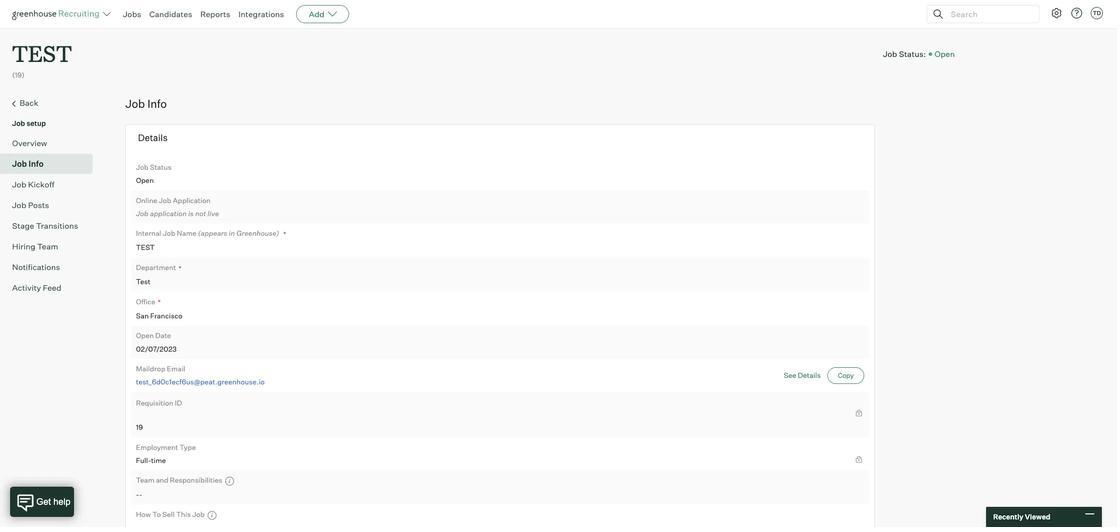 Task type: vqa. For each thing, say whether or not it's contained in the screenshot.
bottommost the Job Info
yes



Task type: describe. For each thing, give the bounding box(es) containing it.
job kickoff link
[[12, 178, 89, 190]]

not
[[195, 209, 206, 218]]

open for open date 02/07/2023
[[136, 331, 154, 340]]

add button
[[296, 5, 349, 23]]

candidates
[[149, 9, 192, 19]]

job status open
[[136, 163, 172, 184]]

full-time
[[136, 456, 166, 465]]

see details link
[[784, 371, 826, 379]]

open inside job status open
[[136, 176, 154, 184]]

requisition id
[[136, 398, 182, 407]]

candidates link
[[149, 9, 192, 19]]

time
[[151, 456, 166, 465]]

greenhouse)
[[237, 229, 279, 238]]

stage transitions link
[[12, 220, 89, 232]]

test_6d0c1ecf6us@peat.greenhouse.io
[[136, 378, 265, 386]]

1 - from the left
[[136, 490, 139, 499]]

test for test (19)
[[12, 38, 72, 68]]

requisition
[[136, 398, 173, 407]]

reports
[[200, 9, 230, 19]]

department
[[136, 263, 176, 272]]

job setup
[[12, 119, 46, 127]]

full-
[[136, 456, 151, 465]]

in
[[229, 229, 235, 238]]

02/07/2023
[[136, 344, 177, 353]]

job inside job status open
[[136, 163, 149, 171]]

activity
[[12, 283, 41, 293]]

open date 02/07/2023
[[136, 331, 177, 353]]

online job application job application is not live
[[136, 196, 219, 218]]

(appears
[[198, 229, 227, 238]]

back link
[[12, 97, 89, 110]]

setup
[[27, 119, 46, 127]]

19
[[136, 423, 143, 431]]

td button
[[1092, 7, 1104, 19]]

activity feed link
[[12, 282, 89, 294]]

san francisco
[[136, 311, 182, 320]]

0 vertical spatial info
[[147, 97, 167, 110]]

how to sell this job
[[136, 510, 205, 519]]

notifications
[[12, 262, 60, 272]]

employment
[[136, 443, 178, 451]]

greenhouse recruiting image
[[12, 8, 103, 20]]

Search text field
[[949, 7, 1031, 21]]

team and responsibilities
[[136, 476, 222, 485]]

<ul><li>what will this person&#x27;s role and responsibilities be?</li><li>how will their success be evaluated?</li><li>who will they be working with?</li><li>who will they report to?</li></ul> image
[[225, 476, 235, 486]]

name
[[177, 229, 197, 238]]

test_6d0c1ecf6us@peat.greenhouse.io link
[[136, 377, 265, 387]]

job status:
[[884, 49, 927, 59]]

how
[[136, 510, 151, 519]]

see
[[784, 371, 797, 379]]

online
[[136, 196, 157, 204]]

status
[[150, 163, 172, 171]]

--
[[136, 490, 142, 499]]

employment type
[[136, 443, 196, 451]]

notifications link
[[12, 261, 89, 273]]

overview link
[[12, 137, 89, 149]]

2 - from the left
[[139, 490, 142, 499]]

test link
[[12, 28, 72, 70]]

configure image
[[1051, 7, 1063, 19]]

hiring team link
[[12, 240, 89, 252]]

this
[[176, 510, 191, 519]]

<ul><li>how should employees sell this job to candidates?</li><li>what are the challenges of this position?</li><li>how is taking this job a good career move?</li><li>what will the candidate learn in this role?</li></ul> image
[[207, 510, 217, 520]]

1 horizontal spatial job info
[[125, 97, 167, 110]]

internal
[[136, 229, 161, 238]]

is
[[188, 209, 194, 218]]

kickoff
[[28, 179, 54, 189]]

test
[[136, 277, 150, 286]]

maildrop
[[136, 364, 165, 373]]

jobs link
[[123, 9, 141, 19]]

job kickoff
[[12, 179, 54, 189]]

live
[[208, 209, 219, 218]]

test (19)
[[12, 38, 72, 79]]

add
[[309, 9, 325, 19]]

recently viewed
[[994, 513, 1051, 521]]

internal job name (appears in greenhouse)
[[136, 229, 279, 238]]

application
[[150, 209, 187, 218]]

back
[[20, 98, 38, 108]]

sell
[[162, 510, 175, 519]]



Task type: locate. For each thing, give the bounding box(es) containing it.
0 vertical spatial open
[[935, 49, 955, 59]]

1 vertical spatial job info
[[12, 159, 44, 169]]

(19)
[[12, 71, 25, 79]]

1 horizontal spatial test
[[136, 243, 155, 252]]

viewed
[[1026, 513, 1051, 521]]

san
[[136, 311, 149, 320]]

test for test
[[136, 243, 155, 252]]

reports link
[[200, 9, 230, 19]]

email
[[167, 364, 185, 373]]

job
[[884, 49, 898, 59], [125, 97, 145, 110], [12, 119, 25, 127], [12, 159, 27, 169], [136, 163, 149, 171], [12, 179, 26, 189], [159, 196, 171, 204], [12, 200, 26, 210], [136, 209, 149, 218], [163, 229, 175, 238], [192, 510, 205, 519]]

see details
[[784, 371, 821, 379]]

to
[[153, 510, 161, 519]]

application
[[173, 196, 211, 204]]

0 horizontal spatial test
[[12, 38, 72, 68]]

0 vertical spatial job info
[[125, 97, 167, 110]]

jobs
[[123, 9, 141, 19]]

hiring
[[12, 241, 35, 251]]

job posts
[[12, 200, 49, 210]]

type
[[180, 443, 196, 451]]

job info link
[[12, 158, 89, 170]]

open up '02/07/2023'
[[136, 331, 154, 340]]

status:
[[899, 49, 927, 59]]

maildrop email test_6d0c1ecf6us@peat.greenhouse.io
[[136, 364, 265, 386]]

test
[[12, 38, 72, 68], [136, 243, 155, 252]]

0 vertical spatial details
[[138, 132, 168, 143]]

test up (19)
[[12, 38, 72, 68]]

integrations link
[[239, 9, 284, 19]]

1 horizontal spatial details
[[798, 371, 821, 379]]

office
[[136, 297, 155, 306]]

overview
[[12, 138, 47, 148]]

0 horizontal spatial job info
[[12, 159, 44, 169]]

activity feed
[[12, 283, 61, 293]]

open inside open date 02/07/2023
[[136, 331, 154, 340]]

team
[[37, 241, 58, 251], [136, 476, 155, 485]]

details up status at the top left of page
[[138, 132, 168, 143]]

1 vertical spatial open
[[136, 176, 154, 184]]

team down stage transitions
[[37, 241, 58, 251]]

responsibilities
[[170, 476, 222, 485]]

open up 'online' at the left of the page
[[136, 176, 154, 184]]

1 horizontal spatial info
[[147, 97, 167, 110]]

integrations
[[239, 9, 284, 19]]

1 vertical spatial info
[[29, 159, 44, 169]]

td
[[1094, 10, 1102, 17]]

job info
[[125, 97, 167, 110], [12, 159, 44, 169]]

<ul><li>what will this person&#x27;s role and responsibilities be?</li><li>how will their success be evaluated?</li><li>who will they be working with?</li><li>who will they report to?</li></ul> element
[[222, 475, 235, 486]]

0 horizontal spatial info
[[29, 159, 44, 169]]

open
[[935, 49, 955, 59], [136, 176, 154, 184], [136, 331, 154, 340]]

posts
[[28, 200, 49, 210]]

and
[[156, 476, 168, 485]]

stage transitions
[[12, 221, 78, 231]]

copy link
[[828, 367, 865, 384]]

date
[[155, 331, 171, 340]]

0 horizontal spatial team
[[37, 241, 58, 251]]

francisco
[[150, 311, 182, 320]]

1 vertical spatial test
[[136, 243, 155, 252]]

1 horizontal spatial team
[[136, 476, 155, 485]]

recently
[[994, 513, 1024, 521]]

open right status:
[[935, 49, 955, 59]]

hiring team
[[12, 241, 58, 251]]

open for open
[[935, 49, 955, 59]]

team up --
[[136, 476, 155, 485]]

0 horizontal spatial details
[[138, 132, 168, 143]]

2 vertical spatial open
[[136, 331, 154, 340]]

transitions
[[36, 221, 78, 231]]

feed
[[43, 283, 61, 293]]

1 vertical spatial details
[[798, 371, 821, 379]]

details right see
[[798, 371, 821, 379]]

0 vertical spatial test
[[12, 38, 72, 68]]

job posts link
[[12, 199, 89, 211]]

<ul><li>how should employees sell this job to candidates?</li><li>what are the challenges of this position?</li><li>how is taking this job a good career move?</li><li>what will the candidate learn in this role?</li></ul> element
[[205, 510, 217, 520]]

0 vertical spatial team
[[37, 241, 58, 251]]

1 vertical spatial team
[[136, 476, 155, 485]]

test down "internal" in the top of the page
[[136, 243, 155, 252]]

info
[[147, 97, 167, 110], [29, 159, 44, 169]]

id
[[175, 398, 182, 407]]

td button
[[1090, 5, 1106, 21]]

-
[[136, 490, 139, 499], [139, 490, 142, 499]]

copy
[[838, 371, 854, 379]]

stage
[[12, 221, 34, 231]]



